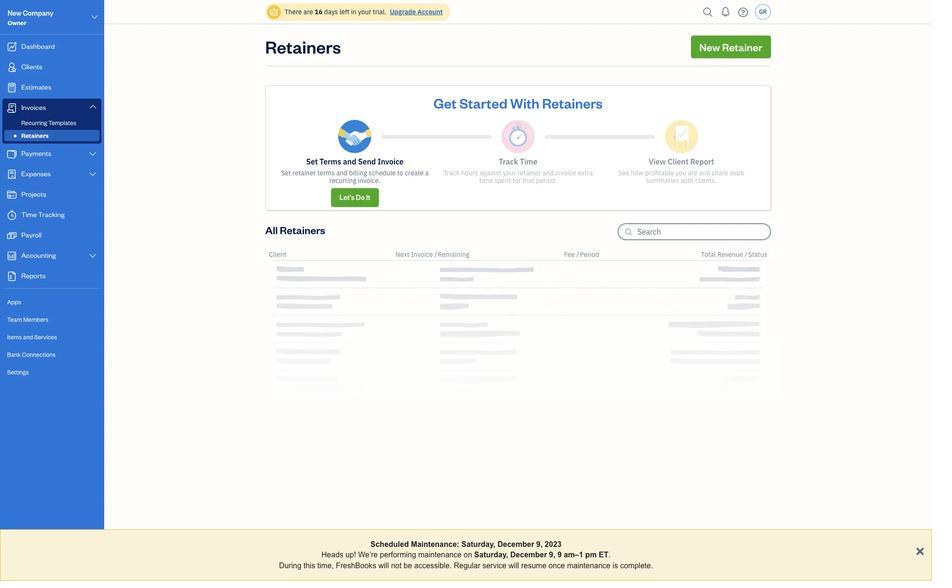 Task type: vqa. For each thing, say whether or not it's contained in the screenshot.
left you're
no



Task type: describe. For each thing, give the bounding box(es) containing it.
bank connections link
[[2, 347, 101, 363]]

retainer
[[723, 40, 763, 54]]

projects link
[[2, 185, 101, 205]]

chevron large down image for payments
[[88, 150, 97, 158]]

estimate image
[[6, 83, 18, 92]]

see
[[619, 169, 630, 177]]

client inside view client report see how profitable you are and share work summaries with clients.
[[668, 157, 689, 166]]

1 vertical spatial saturday,
[[475, 551, 509, 559]]

next invoice / remaining
[[396, 250, 470, 259]]

estimates link
[[2, 78, 101, 98]]

company
[[23, 9, 54, 18]]

projects
[[21, 190, 46, 199]]

view
[[649, 157, 667, 166]]

0 vertical spatial december
[[498, 540, 535, 548]]

clock 04 image
[[502, 120, 535, 153]]

spent
[[495, 176, 512, 185]]

started
[[460, 94, 508, 112]]

expenses link
[[2, 165, 101, 184]]

1 vertical spatial set
[[281, 169, 291, 177]]

on
[[464, 551, 473, 559]]

against
[[480, 169, 502, 177]]

invoice
[[556, 169, 577, 177]]

2 will from the left
[[509, 562, 520, 570]]

search image
[[701, 5, 716, 19]]

templates
[[48, 119, 76, 127]]

recurring
[[21, 119, 47, 127]]

dashboard link
[[2, 37, 101, 57]]

heads
[[322, 551, 344, 559]]

money image
[[6, 231, 18, 240]]

1 vertical spatial client
[[269, 250, 287, 259]]

payments
[[21, 149, 51, 158]]

how
[[631, 169, 644, 177]]

chevron large down image for accounting
[[88, 252, 97, 260]]

once
[[549, 562, 565, 570]]

gr
[[760, 8, 768, 15]]

reports
[[21, 271, 46, 280]]

terms
[[320, 157, 342, 166]]

1 vertical spatial 9,
[[550, 551, 556, 559]]

in
[[351, 8, 357, 16]]

dashboard
[[21, 42, 55, 51]]

billing
[[349, 169, 367, 177]]

and inside the main 'element'
[[23, 333, 33, 341]]

resume
[[522, 562, 547, 570]]

report
[[691, 157, 715, 166]]

0 horizontal spatial maintenance
[[419, 551, 462, 559]]

client image
[[6, 63, 18, 72]]

and inside view client report see how profitable you are and share work summaries with clients.
[[700, 169, 711, 177]]

account
[[418, 8, 443, 16]]

set terms and send invoice set retainer terms and billing schedule to create a recurring invoice.
[[281, 157, 429, 185]]

payment image
[[6, 149, 18, 159]]

complete.
[[621, 562, 654, 570]]

this
[[304, 562, 316, 570]]

and right terms
[[337, 169, 348, 177]]

connections
[[22, 351, 56, 358]]

Search text field
[[638, 224, 771, 239]]

that
[[523, 176, 535, 185]]

and up billing at the left of page
[[343, 157, 357, 166]]

extra
[[578, 169, 593, 177]]

not
[[391, 562, 402, 570]]

recurring templates link
[[4, 117, 100, 128]]

do
[[356, 193, 365, 202]]

up!
[[346, 551, 356, 559]]

days
[[324, 8, 338, 16]]

hours
[[462, 169, 479, 177]]

during
[[279, 562, 302, 570]]

chevron large down image
[[90, 11, 99, 23]]

gr button
[[756, 4, 772, 20]]

project image
[[6, 190, 18, 200]]

recurring
[[330, 176, 357, 185]]

1 will from the left
[[379, 562, 389, 570]]

share
[[712, 169, 729, 177]]

left
[[340, 8, 350, 16]]

clients.
[[696, 176, 717, 185]]

pm
[[586, 551, 597, 559]]

accounting
[[21, 251, 56, 260]]

new company owner
[[8, 9, 54, 27]]

time tracking
[[21, 210, 65, 219]]

0 horizontal spatial track
[[444, 169, 460, 177]]

chevron large down image for expenses
[[88, 171, 97, 178]]

regular
[[454, 562, 481, 570]]

expenses
[[21, 169, 51, 178]]

×
[[916, 541, 925, 559]]

be
[[404, 562, 412, 570]]

maintenance:
[[411, 540, 460, 548]]

payroll
[[21, 230, 42, 239]]

next
[[396, 250, 410, 259]]

time
[[480, 176, 493, 185]]

time tracking link
[[2, 206, 101, 225]]

accounting link
[[2, 246, 101, 266]]

to
[[398, 169, 404, 177]]

get
[[434, 94, 457, 112]]

let's do it
[[340, 193, 371, 202]]

services
[[34, 333, 57, 341]]

are inside view client report see how profitable you are and share work summaries with clients.
[[688, 169, 698, 177]]

time inside the main 'element'
[[21, 210, 37, 219]]

it
[[366, 193, 371, 202]]

chevron large down image for invoices
[[88, 103, 97, 110]]

report image
[[6, 272, 18, 281]]

all
[[265, 223, 278, 237]]

retainers link
[[4, 130, 100, 141]]

performing
[[380, 551, 416, 559]]

revenue
[[718, 250, 744, 259]]

total revenue / status
[[702, 250, 768, 259]]

let's
[[340, 193, 355, 202]]

new for new company owner
[[8, 9, 21, 18]]

all retainers
[[265, 223, 326, 237]]



Task type: locate. For each thing, give the bounding box(es) containing it.
recurring templates
[[21, 119, 76, 127]]

0 vertical spatial new
[[8, 9, 21, 18]]

are
[[304, 8, 313, 16], [688, 169, 698, 177]]

period.
[[536, 176, 557, 185]]

view client report see how profitable you are and share work summaries with clients.
[[619, 157, 745, 185]]

1 horizontal spatial will
[[509, 562, 520, 570]]

and
[[343, 157, 357, 166], [337, 169, 348, 177], [543, 169, 554, 177], [700, 169, 711, 177], [23, 333, 33, 341]]

9, left 2023
[[537, 540, 543, 548]]

chevron large down image up the recurring templates link
[[88, 103, 97, 110]]

schedule
[[369, 169, 396, 177]]

and left invoice
[[543, 169, 554, 177]]

1 vertical spatial your
[[503, 169, 516, 177]]

1 horizontal spatial set
[[306, 157, 318, 166]]

crown image
[[269, 7, 279, 17]]

chevron large down image down payments link
[[88, 171, 97, 178]]

/
[[435, 250, 437, 259], [577, 250, 579, 259], [745, 250, 748, 259]]

team members link
[[2, 311, 101, 328]]

2 chevron large down image from the top
[[88, 150, 97, 158]]

your inside the track time track hours against your retainer and invoice extra time spent for that period.
[[503, 169, 516, 177]]

summaries
[[647, 176, 680, 185]]

9, left 9
[[550, 551, 556, 559]]

terms
[[318, 169, 335, 177]]

invoice right the next
[[411, 250, 433, 259]]

status
[[749, 250, 768, 259]]

client up you
[[668, 157, 689, 166]]

invoice inside 'set terms and send invoice set retainer terms and billing schedule to create a recurring invoice.'
[[378, 157, 404, 166]]

for
[[513, 176, 521, 185]]

service
[[483, 562, 507, 570]]

and right items at the bottom left of the page
[[23, 333, 33, 341]]

trial.
[[373, 8, 387, 16]]

new left retainer
[[700, 40, 721, 54]]

1 vertical spatial are
[[688, 169, 698, 177]]

0 horizontal spatial will
[[379, 562, 389, 570]]

are left 16
[[304, 8, 313, 16]]

2 horizontal spatial /
[[745, 250, 748, 259]]

invoices
[[21, 103, 46, 112]]

1 horizontal spatial client
[[668, 157, 689, 166]]

maintenance
[[419, 551, 462, 559], [568, 562, 611, 570]]

remaining
[[438, 250, 470, 259]]

0 vertical spatial maintenance
[[419, 551, 462, 559]]

will right service
[[509, 562, 520, 570]]

send
[[358, 157, 376, 166]]

fee
[[565, 250, 575, 259]]

go to help image
[[736, 5, 751, 19]]

0 horizontal spatial /
[[435, 250, 437, 259]]

1 horizontal spatial maintenance
[[568, 562, 611, 570]]

notifications image
[[719, 2, 734, 21]]

0 vertical spatial are
[[304, 8, 313, 16]]

0 vertical spatial track
[[499, 157, 519, 166]]

1 vertical spatial new
[[700, 40, 721, 54]]

payroll link
[[2, 226, 101, 246]]

0 vertical spatial set
[[306, 157, 318, 166]]

track up 'spent'
[[499, 157, 519, 166]]

1 retainer from the left
[[293, 169, 316, 177]]

1 / from the left
[[435, 250, 437, 259]]

apps link
[[2, 294, 101, 310]]

1 vertical spatial maintenance
[[568, 562, 611, 570]]

time up that
[[520, 157, 538, 166]]

items
[[7, 333, 22, 341]]

invoice.
[[358, 176, 381, 185]]

timer image
[[6, 210, 18, 220]]

new inside 'button'
[[700, 40, 721, 54]]

dashboard image
[[6, 42, 18, 52]]

0 vertical spatial time
[[520, 157, 538, 166]]

scheduled
[[371, 540, 409, 548]]

items and services
[[7, 333, 57, 341]]

scheduled maintenance: saturday, december 9, 2023 heads up! we're performing maintenance on saturday, december 9, 9 am–1 pm et . during this time, freshbooks will not be accessible. regular service will resume once maintenance is complete.
[[279, 540, 654, 570]]

0 vertical spatial saturday,
[[462, 540, 496, 548]]

time right the timer icon
[[21, 210, 37, 219]]

profitable
[[646, 169, 674, 177]]

0 vertical spatial client
[[668, 157, 689, 166]]

create
[[405, 169, 424, 177]]

track left hours
[[444, 169, 460, 177]]

your right against
[[503, 169, 516, 177]]

0 horizontal spatial client
[[269, 250, 287, 259]]

time inside the track time track hours against your retainer and invoice extra time spent for that period.
[[520, 157, 538, 166]]

settings
[[7, 368, 29, 376]]

saturday, up on
[[462, 540, 496, 548]]

total
[[702, 250, 716, 259]]

retainers inside the main 'element'
[[21, 132, 49, 139]]

there
[[285, 8, 302, 16]]

2023
[[545, 540, 562, 548]]

retainer
[[293, 169, 316, 177], [518, 169, 541, 177]]

set
[[306, 157, 318, 166], [281, 169, 291, 177]]

are right you
[[688, 169, 698, 177]]

saturday,
[[462, 540, 496, 548], [475, 551, 509, 559]]

invoice image
[[6, 103, 18, 113]]

1 horizontal spatial are
[[688, 169, 698, 177]]

freshbooks
[[336, 562, 377, 570]]

upgrade account link
[[388, 8, 443, 16]]

0 horizontal spatial invoice
[[378, 157, 404, 166]]

16
[[315, 8, 323, 16]]

time,
[[318, 562, 334, 570]]

new inside new company owner
[[8, 9, 21, 18]]

/ left remaining
[[435, 250, 437, 259]]

0 vertical spatial invoice
[[378, 157, 404, 166]]

expense image
[[6, 170, 18, 179]]

owner
[[8, 19, 26, 27]]

new for new retainer
[[700, 40, 721, 54]]

new up the owner in the top left of the page
[[8, 9, 21, 18]]

retainer inside the track time track hours against your retainer and invoice extra time spent for that period.
[[518, 169, 541, 177]]

retainer left terms
[[293, 169, 316, 177]]

/ left 'status'
[[745, 250, 748, 259]]

chevron large down image down payroll link
[[88, 252, 97, 260]]

chevron large down image
[[88, 103, 97, 110], [88, 150, 97, 158], [88, 171, 97, 178], [88, 252, 97, 260]]

chevron large down image down "retainers" link
[[88, 150, 97, 158]]

apps
[[7, 298, 21, 306]]

0 horizontal spatial your
[[358, 8, 372, 16]]

payments link
[[2, 145, 101, 164]]

chevron large down image inside the accounting link
[[88, 252, 97, 260]]

1 horizontal spatial new
[[700, 40, 721, 54]]

0 horizontal spatial time
[[21, 210, 37, 219]]

client down all
[[269, 250, 287, 259]]

set left terms
[[281, 169, 291, 177]]

set up terms
[[306, 157, 318, 166]]

will left the not
[[379, 562, 389, 570]]

/ for total revenue
[[745, 250, 748, 259]]

a
[[426, 169, 429, 177]]

saturday, up service
[[475, 551, 509, 559]]

am–1
[[564, 551, 584, 559]]

is
[[613, 562, 619, 570]]

1 horizontal spatial /
[[577, 250, 579, 259]]

2 / from the left
[[577, 250, 579, 259]]

9
[[558, 551, 562, 559]]

1 horizontal spatial retainer
[[518, 169, 541, 177]]

there are 16 days left in your trial. upgrade account
[[285, 8, 443, 16]]

4 chevron large down image from the top
[[88, 252, 97, 260]]

1 horizontal spatial time
[[520, 157, 538, 166]]

maintenance down "maintenance:"
[[419, 551, 462, 559]]

.
[[609, 551, 611, 559]]

0 horizontal spatial new
[[8, 9, 21, 18]]

items and services link
[[2, 329, 101, 346]]

settings link
[[2, 364, 101, 381]]

upgrade
[[390, 8, 416, 16]]

0 horizontal spatial 9,
[[537, 540, 543, 548]]

tracking
[[38, 210, 65, 219]]

let's do it button
[[331, 188, 379, 207]]

1 horizontal spatial your
[[503, 169, 516, 177]]

retainer for set terms and send invoice
[[293, 169, 316, 177]]

× dialog
[[0, 529, 933, 581]]

bank connections
[[7, 351, 56, 358]]

× button
[[916, 541, 925, 559]]

2 retainer from the left
[[518, 169, 541, 177]]

3 / from the left
[[745, 250, 748, 259]]

/ right fee
[[577, 250, 579, 259]]

1 vertical spatial invoice
[[411, 250, 433, 259]]

chevron large down image inside expenses link
[[88, 171, 97, 178]]

time
[[520, 157, 538, 166], [21, 210, 37, 219]]

work
[[730, 169, 745, 177]]

1 vertical spatial time
[[21, 210, 37, 219]]

1 horizontal spatial invoice
[[411, 250, 433, 259]]

bank
[[7, 351, 21, 358]]

1 chevron large down image from the top
[[88, 103, 97, 110]]

/ for next invoice
[[435, 250, 437, 259]]

chevron large down image inside the invoices "link"
[[88, 103, 97, 110]]

team
[[7, 316, 22, 323]]

and down the report
[[700, 169, 711, 177]]

1 horizontal spatial track
[[499, 157, 519, 166]]

your right in
[[358, 8, 372, 16]]

retainer right 'spent'
[[518, 169, 541, 177]]

team members
[[7, 316, 48, 323]]

invoice up "schedule"
[[378, 157, 404, 166]]

0 vertical spatial your
[[358, 8, 372, 16]]

fee / period
[[565, 250, 600, 259]]

new retainer
[[700, 40, 763, 54]]

main element
[[0, 0, 128, 581]]

0 horizontal spatial retainer
[[293, 169, 316, 177]]

1 horizontal spatial 9,
[[550, 551, 556, 559]]

maintenance down pm
[[568, 562, 611, 570]]

retainer for track time
[[518, 169, 541, 177]]

1 vertical spatial december
[[511, 551, 547, 559]]

retainer inside 'set terms and send invoice set retainer terms and billing schedule to create a recurring invoice.'
[[293, 169, 316, 177]]

new retainer button
[[691, 36, 772, 58]]

0 vertical spatial 9,
[[537, 540, 543, 548]]

0 horizontal spatial set
[[281, 169, 291, 177]]

0 horizontal spatial are
[[304, 8, 313, 16]]

you
[[676, 169, 687, 177]]

period
[[580, 250, 600, 259]]

chart image
[[6, 251, 18, 261]]

chevron large down image inside payments link
[[88, 150, 97, 158]]

3 chevron large down image from the top
[[88, 171, 97, 178]]

accessible.
[[415, 562, 452, 570]]

1 vertical spatial track
[[444, 169, 460, 177]]

and inside the track time track hours against your retainer and invoice extra time spent for that period.
[[543, 169, 554, 177]]

get started with retainers
[[434, 94, 603, 112]]



